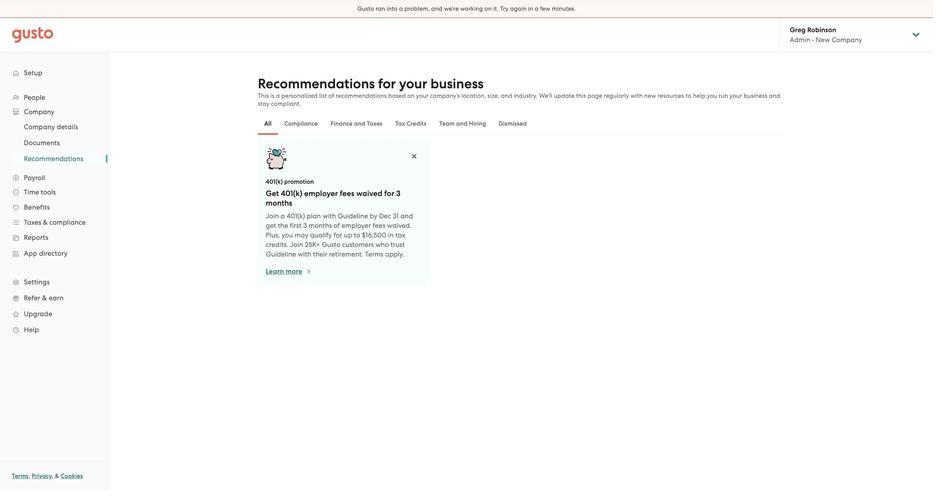 Task type: locate. For each thing, give the bounding box(es) containing it.
a inside join a 401(k) plan with guideline by dec 31 and get the first 3 months of employer fees waived. plus, you may qualify for up to $16,500 in tax credits. join 25k+ gusto customers who trust guideline with their retirement. terms apply.
[[281, 212, 285, 220]]

in right the again
[[528, 5, 534, 12]]

gusto left ran
[[358, 5, 374, 12]]

0 horizontal spatial business
[[431, 76, 484, 92]]

it.
[[493, 5, 499, 12]]

2 vertical spatial with
[[298, 250, 311, 258]]

recommendations inside recommendations for your business this is a personalized list of recommendations based on your company's location, size, and industry. we'll update this page regularly with new resources to help you run your business and stay compliant.
[[258, 76, 375, 92]]

0 vertical spatial for
[[378, 76, 396, 92]]

for up based
[[378, 76, 396, 92]]

0 vertical spatial 401(k)
[[266, 178, 283, 186]]

0 horizontal spatial on
[[408, 92, 415, 100]]

learn
[[266, 268, 284, 276]]

1 horizontal spatial gusto
[[358, 5, 374, 12]]

2 list from the top
[[0, 119, 107, 167]]

0 horizontal spatial ,
[[29, 473, 30, 480]]

industry.
[[514, 92, 538, 100]]

0 vertical spatial terms
[[365, 250, 384, 258]]

1 vertical spatial with
[[323, 212, 336, 220]]

fees left waived
[[340, 189, 355, 198]]

terms down who
[[365, 250, 384, 258]]

plan
[[307, 212, 321, 220]]

who
[[376, 241, 389, 249]]

0 vertical spatial you
[[707, 92, 718, 100]]

a left few at the right top of the page
[[535, 5, 539, 12]]

a inside recommendations for your business this is a personalized list of recommendations based on your company's location, size, and industry. we'll update this page regularly with new resources to help you run your business and stay compliant.
[[276, 92, 280, 100]]

recommendations down documents link on the top left of page
[[24, 155, 84, 163]]

& left earn
[[42, 294, 47, 302]]

gusto down qualify
[[322, 241, 341, 249]]

we're
[[444, 5, 459, 12]]

1 vertical spatial on
[[408, 92, 415, 100]]

join down may
[[290, 241, 303, 249]]

team
[[440, 120, 455, 127]]

documents
[[24, 139, 60, 147]]

employer up up
[[342, 222, 371, 230]]

0 vertical spatial company
[[832, 36, 863, 44]]

0 horizontal spatial join
[[266, 212, 279, 220]]

1 vertical spatial in
[[388, 231, 394, 239]]

into
[[387, 5, 398, 12]]

1 vertical spatial employer
[[342, 222, 371, 230]]

3 right first
[[303, 222, 307, 230]]

0 vertical spatial recommendations
[[258, 76, 375, 92]]

0 horizontal spatial you
[[282, 231, 293, 239]]

for inside 401(k) promotion get 401(k) employer fees waived for 3 months
[[384, 189, 395, 198]]

a right is
[[276, 92, 280, 100]]

1 , from the left
[[29, 473, 30, 480]]

dismissed
[[499, 120, 527, 127]]

1 vertical spatial terms
[[12, 473, 29, 480]]

robinson
[[808, 26, 837, 34]]

1 vertical spatial recommendations
[[24, 155, 84, 163]]

1 vertical spatial join
[[290, 241, 303, 249]]

1 vertical spatial months
[[309, 222, 332, 230]]

1 vertical spatial you
[[282, 231, 293, 239]]

taxes up reports
[[24, 219, 41, 227]]

details
[[57, 123, 78, 131]]

1 horizontal spatial months
[[309, 222, 332, 230]]

401(k) up first
[[287, 212, 305, 220]]

company
[[832, 36, 863, 44], [24, 108, 54, 116], [24, 123, 55, 131]]

may
[[295, 231, 309, 239]]

guideline up up
[[338, 212, 368, 220]]

1 vertical spatial &
[[42, 294, 47, 302]]

1 vertical spatial taxes
[[24, 219, 41, 227]]

for left up
[[334, 231, 342, 239]]

upgrade link
[[8, 307, 100, 321]]

0 horizontal spatial in
[[388, 231, 394, 239]]

3 up 31
[[396, 189, 401, 198]]

1 horizontal spatial taxes
[[367, 120, 383, 127]]

0 horizontal spatial with
[[298, 250, 311, 258]]

gusto
[[358, 5, 374, 12], [322, 241, 341, 249]]

fees
[[340, 189, 355, 198], [373, 222, 386, 230]]

hiring
[[469, 120, 486, 127]]

recommendations
[[258, 76, 375, 92], [24, 155, 84, 163]]

home image
[[12, 27, 53, 43]]

tools
[[41, 188, 56, 196]]

0 horizontal spatial gusto
[[322, 241, 341, 249]]

company for company details
[[24, 123, 55, 131]]

you down the
[[282, 231, 293, 239]]

trust
[[391, 241, 405, 249]]

guideline down credits. at left
[[266, 250, 296, 258]]

& for earn
[[42, 294, 47, 302]]

2 vertical spatial 401(k)
[[287, 212, 305, 220]]

401(k) down promotion
[[281, 189, 303, 198]]

your right run
[[730, 92, 743, 100]]

company right new
[[832, 36, 863, 44]]

recommendations up list
[[258, 76, 375, 92]]

3
[[396, 189, 401, 198], [303, 222, 307, 230]]

terms left privacy
[[12, 473, 29, 480]]

with down 25k+
[[298, 250, 311, 258]]

page
[[588, 92, 603, 100]]

new
[[645, 92, 656, 100]]

list
[[0, 90, 107, 338], [0, 119, 107, 167]]

for
[[378, 76, 396, 92], [384, 189, 395, 198], [334, 231, 342, 239]]

business
[[431, 76, 484, 92], [744, 92, 768, 100]]

0 horizontal spatial 3
[[303, 222, 307, 230]]

terms
[[365, 250, 384, 258], [12, 473, 29, 480]]

31
[[393, 212, 399, 220]]

company down people
[[24, 108, 54, 116]]

0 vertical spatial gusto
[[358, 5, 374, 12]]

you
[[707, 92, 718, 100], [282, 231, 293, 239]]

recommendations for recommendations for your business this is a personalized list of recommendations based on your company's location, size, and industry. we'll update this page regularly with new resources to help you run your business and stay compliant.
[[258, 76, 375, 92]]

join up get
[[266, 212, 279, 220]]

1 vertical spatial business
[[744, 92, 768, 100]]

1 horizontal spatial ,
[[52, 473, 53, 480]]

you left run
[[707, 92, 718, 100]]

1 horizontal spatial employer
[[342, 222, 371, 230]]

1 horizontal spatial recommendations
[[258, 76, 375, 92]]

0 vertical spatial taxes
[[367, 120, 383, 127]]

2 vertical spatial company
[[24, 123, 55, 131]]

0 vertical spatial &
[[43, 219, 48, 227]]

0 vertical spatial join
[[266, 212, 279, 220]]

admin
[[790, 36, 811, 44]]

1 vertical spatial gusto
[[322, 241, 341, 249]]

0 vertical spatial of
[[329, 92, 334, 100]]

1 horizontal spatial 3
[[396, 189, 401, 198]]

taxes
[[367, 120, 383, 127], [24, 219, 41, 227]]

2 , from the left
[[52, 473, 53, 480]]

taxes inside dropdown button
[[24, 219, 41, 227]]

credits.
[[266, 241, 288, 249]]

join
[[266, 212, 279, 220], [290, 241, 303, 249]]

company for company
[[24, 108, 54, 116]]

company up documents
[[24, 123, 55, 131]]

setup link
[[8, 66, 100, 80]]

retirement.
[[329, 250, 364, 258]]

minutes.
[[552, 5, 576, 12]]

0 horizontal spatial months
[[266, 199, 292, 208]]

1 list from the top
[[0, 90, 107, 338]]

list
[[319, 92, 327, 100]]

this
[[258, 92, 269, 100]]

1 vertical spatial fees
[[373, 222, 386, 230]]

employer up "plan"
[[304, 189, 338, 198]]

with inside recommendations for your business this is a personalized list of recommendations based on your company's location, size, and industry. we'll update this page regularly with new resources to help you run your business and stay compliant.
[[631, 92, 643, 100]]

list containing people
[[0, 90, 107, 338]]

taxes & compliance button
[[8, 215, 100, 230]]

months down get
[[266, 199, 292, 208]]

company button
[[8, 105, 100, 119]]

0 horizontal spatial employer
[[304, 189, 338, 198]]

0 horizontal spatial fees
[[340, 189, 355, 198]]

0 horizontal spatial guideline
[[266, 250, 296, 258]]

terms inside join a 401(k) plan with guideline by dec 31 and get the first 3 months of employer fees waived. plus, you may qualify for up to $16,500 in tax credits. join 25k+ gusto customers who trust guideline with their retirement. terms apply.
[[365, 250, 384, 258]]

1 horizontal spatial guideline
[[338, 212, 368, 220]]

with right "plan"
[[323, 212, 336, 220]]

months up qualify
[[309, 222, 332, 230]]

0 vertical spatial fees
[[340, 189, 355, 198]]

app
[[24, 250, 37, 258]]

fees up $16,500 on the left top of page
[[373, 222, 386, 230]]

, left cookies button
[[52, 473, 53, 480]]

of inside join a 401(k) plan with guideline by dec 31 and get the first 3 months of employer fees waived. plus, you may qualify for up to $16,500 in tax credits. join 25k+ gusto customers who trust guideline with their retirement. terms apply.
[[334, 222, 340, 230]]

benefits link
[[8, 200, 100, 215]]

cookies
[[61, 473, 83, 480]]

& inside dropdown button
[[43, 219, 48, 227]]

401(k) up get
[[266, 178, 283, 186]]

help
[[24, 326, 39, 334]]

finance
[[331, 120, 353, 127]]

to right up
[[354, 231, 360, 239]]

employer
[[304, 189, 338, 198], [342, 222, 371, 230]]

with left new
[[631, 92, 643, 100]]

finance and taxes button
[[324, 114, 389, 133]]

0 horizontal spatial to
[[354, 231, 360, 239]]

1 vertical spatial company
[[24, 108, 54, 116]]

terms link
[[12, 473, 29, 480]]

reports link
[[8, 230, 100, 245]]

& up the reports link
[[43, 219, 48, 227]]

tax credits
[[395, 120, 427, 127]]

0 horizontal spatial taxes
[[24, 219, 41, 227]]

company details link
[[14, 120, 100, 134]]

2 vertical spatial &
[[55, 473, 59, 480]]

a right into
[[399, 5, 403, 12]]

1 horizontal spatial terms
[[365, 250, 384, 258]]

list containing company details
[[0, 119, 107, 167]]

greg robinson admin • new company
[[790, 26, 863, 44]]

waived
[[356, 189, 383, 198]]

0 vertical spatial 3
[[396, 189, 401, 198]]

by
[[370, 212, 378, 220]]

401(k)
[[266, 178, 283, 186], [281, 189, 303, 198], [287, 212, 305, 220]]

on right based
[[408, 92, 415, 100]]

on left it.
[[485, 5, 492, 12]]

refer & earn
[[24, 294, 64, 302]]

a
[[399, 5, 403, 12], [535, 5, 539, 12], [276, 92, 280, 100], [281, 212, 285, 220]]

your left company's
[[416, 92, 429, 100]]

in left tax
[[388, 231, 394, 239]]

first
[[290, 222, 302, 230]]

0 vertical spatial with
[[631, 92, 643, 100]]

&
[[43, 219, 48, 227], [42, 294, 47, 302], [55, 473, 59, 480]]

to inside join a 401(k) plan with guideline by dec 31 and get the first 3 months of employer fees waived. plus, you may qualify for up to $16,500 in tax credits. join 25k+ gusto customers who trust guideline with their retirement. terms apply.
[[354, 231, 360, 239]]

1 horizontal spatial fees
[[373, 222, 386, 230]]

1 vertical spatial 3
[[303, 222, 307, 230]]

refer
[[24, 294, 40, 302]]

app directory link
[[8, 246, 100, 261]]

, left privacy
[[29, 473, 30, 480]]

1 horizontal spatial to
[[686, 92, 692, 100]]

company inside dropdown button
[[24, 108, 54, 116]]

employer inside 401(k) promotion get 401(k) employer fees waived for 3 months
[[304, 189, 338, 198]]

1 vertical spatial of
[[334, 222, 340, 230]]

months inside 401(k) promotion get 401(k) employer fees waived for 3 months
[[266, 199, 292, 208]]

0 vertical spatial in
[[528, 5, 534, 12]]

gusto inside join a 401(k) plan with guideline by dec 31 and get the first 3 months of employer fees waived. plus, you may qualify for up to $16,500 in tax credits. join 25k+ gusto customers who trust guideline with their retirement. terms apply.
[[322, 241, 341, 249]]

to left help on the top of page
[[686, 92, 692, 100]]

recommendations inside gusto navigation element
[[24, 155, 84, 163]]

& left cookies button
[[55, 473, 59, 480]]

with
[[631, 92, 643, 100], [323, 212, 336, 220], [298, 250, 311, 258]]

time tools button
[[8, 185, 100, 199]]

1 horizontal spatial you
[[707, 92, 718, 100]]

2 horizontal spatial with
[[631, 92, 643, 100]]

guideline
[[338, 212, 368, 220], [266, 250, 296, 258]]

up
[[344, 231, 352, 239]]

all button
[[258, 114, 278, 133]]

resources
[[658, 92, 685, 100]]

0 horizontal spatial terms
[[12, 473, 29, 480]]

1 vertical spatial for
[[384, 189, 395, 198]]

0 vertical spatial on
[[485, 5, 492, 12]]

0 vertical spatial employer
[[304, 189, 338, 198]]

business up company's
[[431, 76, 484, 92]]

for right waived
[[384, 189, 395, 198]]

taxes left tax in the left top of the page
[[367, 120, 383, 127]]

a up the
[[281, 212, 285, 220]]

0 horizontal spatial recommendations
[[24, 155, 84, 163]]

learn more link
[[266, 267, 312, 277]]

1 vertical spatial to
[[354, 231, 360, 239]]

compliant.
[[271, 100, 301, 107]]

fees inside 401(k) promotion get 401(k) employer fees waived for 3 months
[[340, 189, 355, 198]]

0 vertical spatial months
[[266, 199, 292, 208]]

2 vertical spatial for
[[334, 231, 342, 239]]

cookies button
[[61, 472, 83, 481]]

1 vertical spatial guideline
[[266, 250, 296, 258]]

business right run
[[744, 92, 768, 100]]

0 vertical spatial to
[[686, 92, 692, 100]]

•
[[812, 36, 814, 44]]



Task type: describe. For each thing, give the bounding box(es) containing it.
you inside recommendations for your business this is a personalized list of recommendations based on your company's location, size, and industry. we'll update this page regularly with new resources to help you run your business and stay compliant.
[[707, 92, 718, 100]]

& for compliance
[[43, 219, 48, 227]]

customers
[[342, 241, 374, 249]]

privacy link
[[32, 473, 52, 480]]

join a 401(k) plan with guideline by dec 31 and get the first 3 months of employer fees waived. plus, you may qualify for up to $16,500 in tax credits. join 25k+ gusto customers who trust guideline with their retirement. terms apply.
[[266, 212, 413, 258]]

we'll
[[539, 92, 553, 100]]

few
[[540, 5, 551, 12]]

company inside greg robinson admin • new company
[[832, 36, 863, 44]]

tax
[[396, 231, 406, 239]]

apply.
[[385, 250, 405, 258]]

dec
[[379, 212, 391, 220]]

try
[[500, 5, 509, 12]]

your up based
[[399, 76, 428, 92]]

qualify
[[310, 231, 332, 239]]

taxes & compliance
[[24, 219, 86, 227]]

employer inside join a 401(k) plan with guideline by dec 31 and get the first 3 months of employer fees waived. plus, you may qualify for up to $16,500 in tax credits. join 25k+ gusto customers who trust guideline with their retirement. terms apply.
[[342, 222, 371, 230]]

fees inside join a 401(k) plan with guideline by dec 31 and get the first 3 months of employer fees waived. plus, you may qualify for up to $16,500 in tax credits. join 25k+ gusto customers who trust guideline with their retirement. terms apply.
[[373, 222, 386, 230]]

0 vertical spatial business
[[431, 76, 484, 92]]

ran
[[376, 5, 385, 12]]

company details
[[24, 123, 78, 131]]

payroll button
[[8, 171, 100, 185]]

greg
[[790, 26, 806, 34]]

401(k) inside join a 401(k) plan with guideline by dec 31 and get the first 3 months of employer fees waived. plus, you may qualify for up to $16,500 in tax credits. join 25k+ gusto customers who trust guideline with their retirement. terms apply.
[[287, 212, 305, 220]]

1 vertical spatial 401(k)
[[281, 189, 303, 198]]

1 horizontal spatial on
[[485, 5, 492, 12]]

privacy
[[32, 473, 52, 480]]

promotion
[[284, 178, 314, 186]]

upgrade
[[24, 310, 52, 318]]

benefits
[[24, 203, 50, 211]]

directory
[[39, 250, 68, 258]]

1 horizontal spatial join
[[290, 241, 303, 249]]

dismissed button
[[493, 114, 533, 133]]

get
[[266, 189, 279, 198]]

credits
[[407, 120, 427, 127]]

personalized
[[282, 92, 318, 100]]

terms , privacy , & cookies
[[12, 473, 83, 480]]

and inside join a 401(k) plan with guideline by dec 31 and get the first 3 months of employer fees waived. plus, you may qualify for up to $16,500 in tax credits. join 25k+ gusto customers who trust guideline with their retirement. terms apply.
[[401, 212, 413, 220]]

earn
[[49, 294, 64, 302]]

1 horizontal spatial with
[[323, 212, 336, 220]]

all
[[264, 120, 272, 127]]

settings
[[24, 278, 50, 286]]

401(k) promotion get 401(k) employer fees waived for 3 months
[[266, 178, 401, 208]]

their
[[313, 250, 328, 258]]

finance and taxes
[[331, 120, 383, 127]]

for inside recommendations for your business this is a personalized list of recommendations based on your company's location, size, and industry. we'll update this page regularly with new resources to help you run your business and stay compliant.
[[378, 76, 396, 92]]

0 vertical spatial guideline
[[338, 212, 368, 220]]

recommendations link
[[14, 152, 100, 166]]

recommendations for your business this is a personalized list of recommendations based on your company's location, size, and industry. we'll update this page regularly with new resources to help you run your business and stay compliant.
[[258, 76, 781, 107]]

recommendations for recommendations
[[24, 155, 84, 163]]

tax
[[395, 120, 405, 127]]

stay
[[258, 100, 270, 107]]

app directory
[[24, 250, 68, 258]]

1 horizontal spatial in
[[528, 5, 534, 12]]

refer & earn link
[[8, 291, 100, 305]]

help link
[[8, 323, 100, 337]]

again
[[510, 5, 527, 12]]

recommendation categories for your business tab list
[[258, 113, 783, 135]]

25k+
[[305, 241, 320, 249]]

time
[[24, 188, 39, 196]]

is
[[271, 92, 275, 100]]

team and hiring button
[[433, 114, 493, 133]]

time tools
[[24, 188, 56, 196]]

update
[[554, 92, 575, 100]]

help
[[693, 92, 706, 100]]

this
[[576, 92, 586, 100]]

new
[[816, 36, 831, 44]]

to inside recommendations for your business this is a personalized list of recommendations based on your company's location, size, and industry. we'll update this page regularly with new resources to help you run your business and stay compliant.
[[686, 92, 692, 100]]

3 inside join a 401(k) plan with guideline by dec 31 and get the first 3 months of employer fees waived. plus, you may qualify for up to $16,500 in tax credits. join 25k+ gusto customers who trust guideline with their retirement. terms apply.
[[303, 222, 307, 230]]

company's
[[430, 92, 460, 100]]

gusto navigation element
[[0, 52, 107, 351]]

regularly
[[604, 92, 629, 100]]

settings link
[[8, 275, 100, 289]]

documents link
[[14, 136, 100, 150]]

1 horizontal spatial business
[[744, 92, 768, 100]]

waived.
[[387, 222, 412, 230]]

size,
[[488, 92, 500, 100]]

compliance
[[284, 120, 318, 127]]

people button
[[8, 90, 100, 105]]

on inside recommendations for your business this is a personalized list of recommendations based on your company's location, size, and industry. we'll update this page regularly with new resources to help you run your business and stay compliant.
[[408, 92, 415, 100]]

you inside join a 401(k) plan with guideline by dec 31 and get the first 3 months of employer fees waived. plus, you may qualify for up to $16,500 in tax credits. join 25k+ gusto customers who trust guideline with their retirement. terms apply.
[[282, 231, 293, 239]]

setup
[[24, 69, 42, 77]]

tax credits button
[[389, 114, 433, 133]]

for inside join a 401(k) plan with guideline by dec 31 and get the first 3 months of employer fees waived. plus, you may qualify for up to $16,500 in tax credits. join 25k+ gusto customers who trust guideline with their retirement. terms apply.
[[334, 231, 342, 239]]

in inside join a 401(k) plan with guideline by dec 31 and get the first 3 months of employer fees waived. plus, you may qualify for up to $16,500 in tax credits. join 25k+ gusto customers who trust guideline with their retirement. terms apply.
[[388, 231, 394, 239]]

of inside recommendations for your business this is a personalized list of recommendations based on your company's location, size, and industry. we'll update this page regularly with new resources to help you run your business and stay compliant.
[[329, 92, 334, 100]]

gusto ran into a problem, and we're working on it. try again in a few minutes.
[[358, 5, 576, 12]]

reports
[[24, 234, 48, 242]]

3 inside 401(k) promotion get 401(k) employer fees waived for 3 months
[[396, 189, 401, 198]]

taxes inside button
[[367, 120, 383, 127]]

run
[[719, 92, 729, 100]]

compliance button
[[278, 114, 324, 133]]

months inside join a 401(k) plan with guideline by dec 31 and get the first 3 months of employer fees waived. plus, you may qualify for up to $16,500 in tax credits. join 25k+ gusto customers who trust guideline with their retirement. terms apply.
[[309, 222, 332, 230]]

get
[[266, 222, 276, 230]]

team and hiring
[[440, 120, 486, 127]]



Task type: vqa. For each thing, say whether or not it's contained in the screenshot.
'who'
yes



